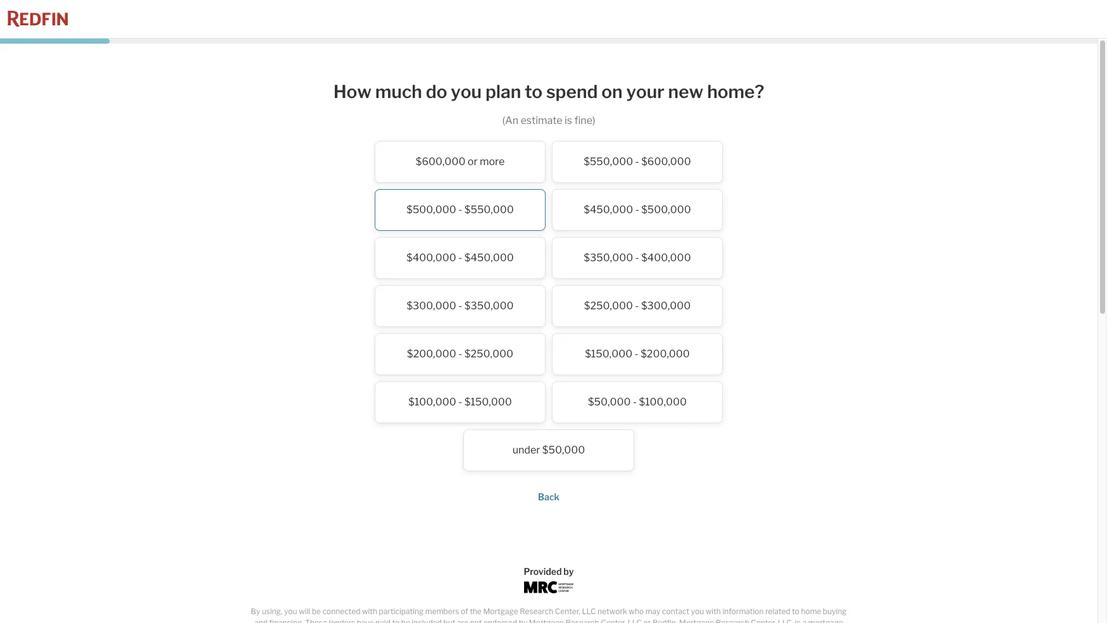 Task type: describe. For each thing, give the bounding box(es) containing it.
(an estimate is fine)
[[502, 114, 595, 126]]

information
[[722, 607, 764, 617]]

paid
[[375, 618, 390, 623]]

- for $250,000
[[635, 300, 639, 312]]

1 vertical spatial $350,000
[[464, 300, 514, 312]]

$300,000 - $350,000
[[407, 300, 514, 312]]

included
[[412, 618, 442, 623]]

0 vertical spatial llc
[[582, 607, 596, 617]]

more
[[480, 155, 505, 167]]

or inside how much do you plan to spend on your new home? option group
[[468, 155, 478, 167]]

2 horizontal spatial research
[[716, 618, 749, 623]]

0 horizontal spatial you
[[284, 607, 297, 617]]

1 horizontal spatial $50,000
[[588, 396, 631, 408]]

endorsed
[[484, 618, 517, 623]]

- for $100,000
[[458, 396, 462, 408]]

1 $500,000 from the left
[[406, 204, 456, 216]]

$450,000 - $500,000
[[584, 204, 691, 216]]

redfin.
[[653, 618, 677, 623]]

a
[[802, 618, 807, 623]]

on
[[601, 81, 623, 103]]

1 horizontal spatial be
[[401, 618, 410, 623]]

are
[[457, 618, 468, 623]]

by using, you will be connected with participating members of the mortgage research center, llc network who may contact you with information related to home buying and financing. these lenders have paid to be included but are not endorsed by mortgage research center, llc or redfin. mortgage research center, llc. is a mortgag
[[251, 607, 847, 623]]

0 horizontal spatial center,
[[555, 607, 580, 617]]

- for $300,000
[[458, 300, 462, 312]]

back
[[538, 492, 559, 502]]

2 vertical spatial to
[[392, 618, 400, 623]]

is
[[795, 618, 801, 623]]

1 vertical spatial $250,000
[[464, 348, 513, 360]]

back button
[[538, 492, 559, 502]]

0 horizontal spatial be
[[312, 607, 321, 617]]

$600,000 or more
[[416, 155, 505, 167]]

1 horizontal spatial $350,000
[[584, 252, 633, 264]]

$250,000 - $300,000
[[584, 300, 691, 312]]

2 $100,000 from the left
[[639, 396, 687, 408]]

1 vertical spatial to
[[792, 607, 799, 617]]

plan
[[485, 81, 521, 103]]

spend
[[546, 81, 598, 103]]

$550,000 - $600,000
[[584, 155, 691, 167]]

is fine)
[[565, 114, 595, 126]]

related
[[765, 607, 790, 617]]

1 horizontal spatial center,
[[601, 618, 626, 623]]

2 $500,000 from the left
[[641, 204, 691, 216]]

0 horizontal spatial $50,000
[[542, 444, 585, 456]]

2 horizontal spatial you
[[691, 607, 704, 617]]

and
[[254, 618, 268, 623]]

$500,000 - $550,000
[[406, 204, 514, 216]]

0 horizontal spatial $550,000
[[464, 204, 514, 216]]

0 vertical spatial $150,000
[[585, 348, 632, 360]]

do
[[426, 81, 447, 103]]

1 $600,000 from the left
[[416, 155, 465, 167]]

provided
[[524, 567, 562, 577]]

- for $200,000
[[458, 348, 462, 360]]

1 horizontal spatial research
[[566, 618, 599, 623]]

by
[[251, 607, 260, 617]]

(an
[[502, 114, 518, 126]]

your
[[626, 81, 664, 103]]

- for $150,000
[[635, 348, 638, 360]]

0 vertical spatial $450,000
[[584, 204, 633, 216]]

these
[[305, 618, 327, 623]]

- for $350,000
[[635, 252, 639, 264]]



Task type: locate. For each thing, give the bounding box(es) containing it.
$200,000 - $250,000
[[407, 348, 513, 360]]

- for $50,000
[[633, 396, 637, 408]]

0 horizontal spatial or
[[468, 155, 478, 167]]

center, down "network"
[[601, 618, 626, 623]]

0 horizontal spatial $350,000
[[464, 300, 514, 312]]

1 horizontal spatial $300,000
[[641, 300, 691, 312]]

you right the contact
[[691, 607, 704, 617]]

using,
[[262, 607, 283, 617]]

1 vertical spatial be
[[401, 618, 410, 623]]

- up '$400,000 - $450,000'
[[458, 204, 462, 216]]

- up $50,000 - $100,000
[[635, 348, 638, 360]]

research
[[520, 607, 553, 617], [566, 618, 599, 623], [716, 618, 749, 623]]

$250,000 down "$350,000 - $400,000"
[[584, 300, 633, 312]]

- down "$350,000 - $400,000"
[[635, 300, 639, 312]]

center, down mortgage research center image
[[555, 607, 580, 617]]

llc.
[[778, 618, 793, 623]]

$200,000
[[407, 348, 456, 360], [641, 348, 690, 360]]

contact
[[662, 607, 689, 617]]

$50,000
[[588, 396, 631, 408], [542, 444, 585, 456]]

1 vertical spatial or
[[643, 618, 651, 623]]

mortgage down mortgage research center image
[[529, 618, 564, 623]]

1 $100,000 from the left
[[408, 396, 456, 408]]

2 horizontal spatial mortgage
[[679, 618, 714, 623]]

1 horizontal spatial $100,000
[[639, 396, 687, 408]]

- for $450,000
[[635, 204, 639, 216]]

0 vertical spatial to
[[525, 81, 543, 103]]

you up the financing.
[[284, 607, 297, 617]]

1 vertical spatial $50,000
[[542, 444, 585, 456]]

$200,000 up $100,000 - $150,000 in the left bottom of the page
[[407, 348, 456, 360]]

research down mortgage research center image
[[520, 607, 553, 617]]

1 vertical spatial $450,000
[[464, 252, 514, 264]]

much
[[375, 81, 422, 103]]

by inside by using, you will be connected with participating members of the mortgage research center, llc network who may contact you with information related to home buying and financing. these lenders have paid to be included but are not endorsed by mortgage research center, llc or redfin. mortgage research center, llc. is a mortgag
[[519, 618, 527, 623]]

0 horizontal spatial $600,000
[[416, 155, 465, 167]]

may
[[645, 607, 660, 617]]

$450,000 up "$350,000 - $400,000"
[[584, 204, 633, 216]]

$300,000 up $150,000 - $200,000
[[641, 300, 691, 312]]

- down $150,000 - $200,000
[[633, 396, 637, 408]]

1 horizontal spatial to
[[525, 81, 543, 103]]

who
[[629, 607, 644, 617]]

mortgage down the contact
[[679, 618, 714, 623]]

be down participating
[[401, 618, 410, 623]]

0 horizontal spatial with
[[362, 607, 377, 617]]

$200,000 down '$250,000 - $300,000'
[[641, 348, 690, 360]]

- for $400,000
[[458, 252, 462, 264]]

$350,000 down '$400,000 - $450,000'
[[464, 300, 514, 312]]

1 horizontal spatial by
[[564, 567, 574, 577]]

llc left "network"
[[582, 607, 596, 617]]

- up $100,000 - $150,000 in the left bottom of the page
[[458, 348, 462, 360]]

2 $300,000 from the left
[[641, 300, 691, 312]]

- down $450,000 - $500,000
[[635, 252, 639, 264]]

-
[[635, 155, 639, 167], [458, 204, 462, 216], [635, 204, 639, 216], [458, 252, 462, 264], [635, 252, 639, 264], [458, 300, 462, 312], [635, 300, 639, 312], [458, 348, 462, 360], [635, 348, 638, 360], [458, 396, 462, 408], [633, 396, 637, 408]]

by right endorsed
[[519, 618, 527, 623]]

estimate
[[521, 114, 562, 126]]

to
[[525, 81, 543, 103], [792, 607, 799, 617], [392, 618, 400, 623]]

- down $500,000 - $550,000
[[458, 252, 462, 264]]

new home?
[[668, 81, 764, 103]]

1 horizontal spatial you
[[451, 81, 482, 103]]

$150,000 up $50,000 - $100,000
[[585, 348, 632, 360]]

- up $450,000 - $500,000
[[635, 155, 639, 167]]

1 horizontal spatial llc
[[628, 618, 642, 623]]

members
[[425, 607, 459, 617]]

home
[[801, 607, 821, 617]]

$50,000 - $100,000
[[588, 396, 687, 408]]

under
[[513, 444, 540, 456]]

or down "may"
[[643, 618, 651, 623]]

1 $300,000 from the left
[[407, 300, 456, 312]]

how
[[333, 81, 372, 103]]

or inside by using, you will be connected with participating members of the mortgage research center, llc network who may contact you with information related to home buying and financing. these lenders have paid to be included but are not endorsed by mortgage research center, llc or redfin. mortgage research center, llc. is a mortgag
[[643, 618, 651, 623]]

llc down who
[[628, 618, 642, 623]]

$250,000 up $100,000 - $150,000 in the left bottom of the page
[[464, 348, 513, 360]]

1 vertical spatial by
[[519, 618, 527, 623]]

be up "these"
[[312, 607, 321, 617]]

with up have
[[362, 607, 377, 617]]

1 horizontal spatial $200,000
[[641, 348, 690, 360]]

$100,000
[[408, 396, 456, 408], [639, 396, 687, 408]]

llc
[[582, 607, 596, 617], [628, 618, 642, 623]]

0 horizontal spatial $200,000
[[407, 348, 456, 360]]

1 vertical spatial $150,000
[[464, 396, 512, 408]]

1 horizontal spatial with
[[706, 607, 721, 617]]

$150,000 down $200,000 - $250,000
[[464, 396, 512, 408]]

- down '$400,000 - $450,000'
[[458, 300, 462, 312]]

$500,000
[[406, 204, 456, 216], [641, 204, 691, 216]]

1 horizontal spatial $500,000
[[641, 204, 691, 216]]

0 vertical spatial $50,000
[[588, 396, 631, 408]]

0 horizontal spatial $100,000
[[408, 396, 456, 408]]

not
[[470, 618, 482, 623]]

1 horizontal spatial $600,000
[[641, 155, 691, 167]]

by
[[564, 567, 574, 577], [519, 618, 527, 623]]

under $50,000
[[513, 444, 585, 456]]

0 horizontal spatial $250,000
[[464, 348, 513, 360]]

- for $550,000
[[635, 155, 639, 167]]

0 horizontal spatial $400,000
[[407, 252, 456, 264]]

by up mortgage research center image
[[564, 567, 574, 577]]

1 horizontal spatial $550,000
[[584, 155, 633, 167]]

with left information
[[706, 607, 721, 617]]

$250,000
[[584, 300, 633, 312], [464, 348, 513, 360]]

0 vertical spatial or
[[468, 155, 478, 167]]

financing.
[[269, 618, 303, 623]]

2 horizontal spatial to
[[792, 607, 799, 617]]

$600,000 left more
[[416, 155, 465, 167]]

$150,000
[[585, 348, 632, 360], [464, 396, 512, 408]]

to up the estimate on the top
[[525, 81, 543, 103]]

0 vertical spatial $350,000
[[584, 252, 633, 264]]

- for $500,000
[[458, 204, 462, 216]]

$300,000
[[407, 300, 456, 312], [641, 300, 691, 312]]

$150,000 - $200,000
[[585, 348, 690, 360]]

of
[[461, 607, 468, 617]]

1 horizontal spatial $150,000
[[585, 348, 632, 360]]

- up "$350,000 - $400,000"
[[635, 204, 639, 216]]

but
[[443, 618, 455, 623]]

1 horizontal spatial $400,000
[[641, 252, 691, 264]]

mortgage up endorsed
[[483, 607, 518, 617]]

$550,000 down is fine)
[[584, 155, 633, 167]]

0 horizontal spatial to
[[392, 618, 400, 623]]

0 horizontal spatial mortgage
[[483, 607, 518, 617]]

have
[[357, 618, 374, 623]]

the
[[470, 607, 482, 617]]

$400,000
[[407, 252, 456, 264], [641, 252, 691, 264]]

$400,000 up $300,000 - $350,000
[[407, 252, 456, 264]]

participating
[[379, 607, 424, 617]]

$100,000 - $150,000
[[408, 396, 512, 408]]

to up is
[[792, 607, 799, 617]]

0 vertical spatial by
[[564, 567, 574, 577]]

0 vertical spatial $250,000
[[584, 300, 633, 312]]

$350,000 - $400,000
[[584, 252, 691, 264]]

- down $200,000 - $250,000
[[458, 396, 462, 408]]

$50,000 down $150,000 - $200,000
[[588, 396, 631, 408]]

with
[[362, 607, 377, 617], [706, 607, 721, 617]]

$100,000 down $200,000 - $250,000
[[408, 396, 456, 408]]

$550,000
[[584, 155, 633, 167], [464, 204, 514, 216]]

network
[[598, 607, 627, 617]]

buying
[[823, 607, 847, 617]]

center, down 'related'
[[751, 618, 776, 623]]

$450,000 down $500,000 - $550,000
[[464, 252, 514, 264]]

mortgage research center image
[[524, 582, 573, 594]]

2 horizontal spatial center,
[[751, 618, 776, 623]]

1 $200,000 from the left
[[407, 348, 456, 360]]

$600,000
[[416, 155, 465, 167], [641, 155, 691, 167]]

you
[[451, 81, 482, 103], [284, 607, 297, 617], [691, 607, 704, 617]]

or
[[468, 155, 478, 167], [643, 618, 651, 623]]

provided by
[[524, 567, 574, 577]]

lenders
[[329, 618, 355, 623]]

$350,000
[[584, 252, 633, 264], [464, 300, 514, 312]]

1 horizontal spatial or
[[643, 618, 651, 623]]

research down "network"
[[566, 618, 599, 623]]

$50,000 right under
[[542, 444, 585, 456]]

$500,000 down $600,000 or more
[[406, 204, 456, 216]]

1 with from the left
[[362, 607, 377, 617]]

1 vertical spatial $550,000
[[464, 204, 514, 216]]

$300,000 up $200,000 - $250,000
[[407, 300, 456, 312]]

or left more
[[468, 155, 478, 167]]

$550,000 down more
[[464, 204, 514, 216]]

0 horizontal spatial by
[[519, 618, 527, 623]]

$400,000 up '$250,000 - $300,000'
[[641, 252, 691, 264]]

research down information
[[716, 618, 749, 623]]

to down participating
[[392, 618, 400, 623]]

0 vertical spatial $550,000
[[584, 155, 633, 167]]

0 horizontal spatial research
[[520, 607, 553, 617]]

center,
[[555, 607, 580, 617], [601, 618, 626, 623], [751, 618, 776, 623]]

connected
[[323, 607, 360, 617]]

0 horizontal spatial $300,000
[[407, 300, 456, 312]]

0 horizontal spatial $500,000
[[406, 204, 456, 216]]

you right do on the left
[[451, 81, 482, 103]]

1 horizontal spatial $450,000
[[584, 204, 633, 216]]

how much do you plan to spend on your new home? option group
[[296, 141, 802, 478]]

2 $200,000 from the left
[[641, 348, 690, 360]]

$350,000 down $450,000 - $500,000
[[584, 252, 633, 264]]

1 horizontal spatial mortgage
[[529, 618, 564, 623]]

will
[[299, 607, 310, 617]]

$100,000 down $150,000 - $200,000
[[639, 396, 687, 408]]

0 horizontal spatial llc
[[582, 607, 596, 617]]

how much do you plan to spend on your new home?
[[333, 81, 764, 103]]

$400,000 - $450,000
[[407, 252, 514, 264]]

1 vertical spatial llc
[[628, 618, 642, 623]]

mortgage
[[483, 607, 518, 617], [529, 618, 564, 623], [679, 618, 714, 623]]

$500,000 up "$350,000 - $400,000"
[[641, 204, 691, 216]]

1 $400,000 from the left
[[407, 252, 456, 264]]

$450,000
[[584, 204, 633, 216], [464, 252, 514, 264]]

1 horizontal spatial $250,000
[[584, 300, 633, 312]]

$600,000 up $450,000 - $500,000
[[641, 155, 691, 167]]

0 horizontal spatial $150,000
[[464, 396, 512, 408]]

0 vertical spatial be
[[312, 607, 321, 617]]

2 $400,000 from the left
[[641, 252, 691, 264]]

2 $600,000 from the left
[[641, 155, 691, 167]]

be
[[312, 607, 321, 617], [401, 618, 410, 623]]

2 with from the left
[[706, 607, 721, 617]]

0 horizontal spatial $450,000
[[464, 252, 514, 264]]



Task type: vqa. For each thing, say whether or not it's contained in the screenshot.
In
no



